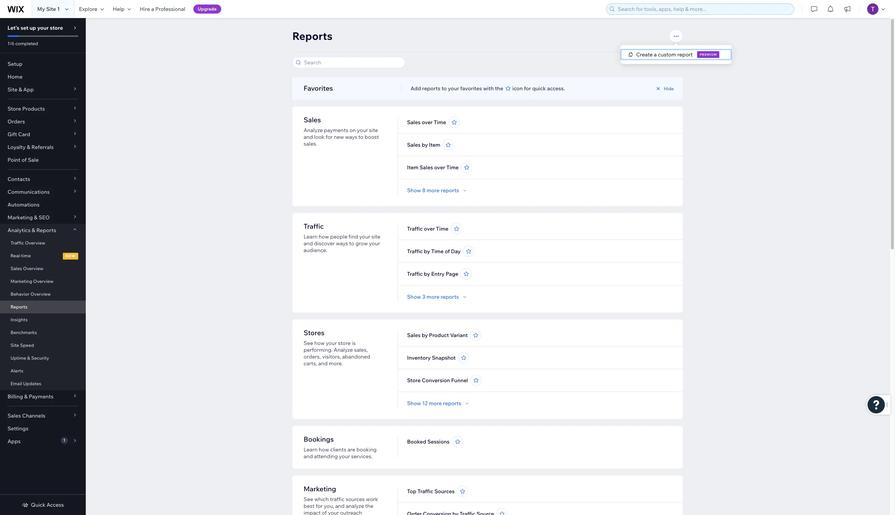 Task type: vqa. For each thing, say whether or not it's contained in the screenshot.
Free plan available corresponding to Google
no



Task type: describe. For each thing, give the bounding box(es) containing it.
1 vertical spatial over
[[434, 164, 445, 171]]

hide button
[[655, 85, 674, 92]]

your right grow
[[369, 240, 380, 247]]

traffic by entry page
[[407, 271, 459, 277]]

speed
[[20, 343, 34, 348]]

loyalty
[[8, 144, 26, 151]]

stores see how your store is performing. analyze sales, orders, visitors, abandoned carts, and more.
[[304, 329, 370, 367]]

sales over time
[[407, 119, 446, 126]]

billing
[[8, 393, 23, 400]]

discover
[[314, 240, 335, 247]]

access.
[[547, 85, 565, 92]]

sales for sales over time
[[407, 119, 421, 126]]

0 horizontal spatial item
[[407, 164, 419, 171]]

and inside traffic learn how people find your site and discover ways to grow your audience.
[[304, 240, 313, 247]]

0 horizontal spatial 1
[[57, 6, 60, 12]]

gift
[[8, 131, 17, 138]]

see for stores
[[304, 340, 313, 347]]

to inside traffic learn how people find your site and discover ways to grow your audience.
[[349, 240, 354, 247]]

& for analytics
[[32, 227, 35, 234]]

store for stores
[[338, 340, 351, 347]]

boost
[[365, 134, 379, 140]]

insights link
[[0, 314, 86, 326]]

1 inside sidebar element
[[63, 438, 65, 443]]

reports for traffic
[[441, 294, 459, 300]]

gift card
[[8, 131, 30, 138]]

item sales over time
[[407, 164, 459, 171]]

overview for marketing overview
[[33, 279, 53, 284]]

payments
[[29, 393, 53, 400]]

over for traffic
[[424, 225, 435, 232]]

how for traffic
[[319, 233, 329, 240]]

bookings learn how clients are booking and attending your services.
[[304, 435, 377, 460]]

uptime & security
[[11, 355, 49, 361]]

overview for sales overview
[[23, 266, 43, 271]]

new
[[66, 254, 76, 259]]

your left favorites at right
[[448, 85, 459, 92]]

how for stores
[[314, 340, 325, 347]]

email updates link
[[0, 378, 86, 390]]

look
[[314, 134, 325, 140]]

your right find
[[359, 233, 370, 240]]

product
[[429, 332, 449, 339]]

site speed
[[11, 343, 34, 348]]

entry
[[431, 271, 445, 277]]

explore
[[79, 6, 97, 12]]

traffic
[[330, 496, 345, 503]]

show for stores
[[407, 400, 421, 407]]

site for site speed
[[11, 343, 19, 348]]

is
[[352, 340, 356, 347]]

audience.
[[304, 247, 327, 254]]

sales for sales by item
[[407, 142, 421, 148]]

icon
[[513, 85, 523, 92]]

best
[[304, 503, 315, 510]]

show 12 more reports
[[407, 400, 461, 407]]

grow
[[356, 240, 368, 247]]

contacts button
[[0, 173, 86, 186]]

more for sales
[[427, 187, 440, 194]]

payments
[[324, 127, 348, 134]]

marketing for marketing overview
[[11, 279, 32, 284]]

conversion
[[422, 377, 450, 384]]

and inside marketing see which traffic sources work best for you, and analyze the impact of your outrea
[[335, 503, 345, 510]]

behavior overview
[[11, 291, 51, 297]]

by for time
[[424, 248, 430, 255]]

alerts
[[11, 368, 23, 374]]

orders,
[[304, 353, 321, 360]]

page
[[446, 271, 459, 277]]

over for sales
[[422, 119, 433, 126]]

& for loyalty
[[27, 144, 30, 151]]

traffic for traffic over time
[[407, 225, 423, 232]]

time up show 8 more reports button
[[447, 164, 459, 171]]

professional
[[155, 6, 185, 12]]

0 horizontal spatial reports
[[11, 304, 27, 310]]

are
[[348, 446, 355, 453]]

snapshot
[[432, 355, 456, 361]]

8
[[422, 187, 426, 194]]

abandoned
[[342, 353, 370, 360]]

sales for sales overview
[[11, 266, 22, 271]]

billing & payments
[[8, 393, 53, 400]]

a for custom
[[654, 51, 657, 58]]

store for store products
[[8, 105, 21, 112]]

1 horizontal spatial the
[[495, 85, 503, 92]]

& for marketing
[[34, 214, 37, 221]]

store for store conversion funnel
[[407, 377, 421, 384]]

marketing & seo
[[8, 214, 50, 221]]

quick
[[532, 85, 546, 92]]

favorites
[[304, 84, 333, 93]]

& for site
[[19, 86, 22, 93]]

add
[[411, 85, 421, 92]]

products
[[22, 105, 45, 112]]

the inside marketing see which traffic sources work best for you, and analyze the impact of your outrea
[[365, 503, 373, 510]]

automations link
[[0, 198, 86, 211]]

store for let's
[[50, 24, 63, 31]]

card
[[18, 131, 30, 138]]

reports for stores
[[443, 400, 461, 407]]

sales by item
[[407, 142, 441, 148]]

show 8 more reports
[[407, 187, 459, 194]]

upgrade
[[198, 6, 217, 12]]

reports right add
[[422, 85, 441, 92]]

how for bookings
[[319, 446, 329, 453]]

hide
[[664, 86, 674, 91]]

and inside sales analyze payments on your site and look for new ways to boost sales.
[[304, 134, 313, 140]]

day
[[451, 248, 461, 255]]

real-
[[11, 253, 21, 259]]

my
[[37, 6, 45, 12]]

uptime & security link
[[0, 352, 86, 365]]

a for professional
[[151, 6, 154, 12]]

security
[[31, 355, 49, 361]]

uptime
[[11, 355, 26, 361]]

time for traffic over time
[[436, 225, 449, 232]]

channels
[[22, 413, 45, 419]]

your inside marketing see which traffic sources work best for you, and analyze the impact of your outrea
[[328, 510, 339, 515]]

analyze inside stores see how your store is performing. analyze sales, orders, visitors, abandoned carts, and more.
[[334, 347, 353, 353]]

impact
[[304, 510, 321, 515]]

favorites
[[460, 85, 482, 92]]

benchmarks
[[11, 330, 37, 335]]

add reports to your favorites with the
[[411, 85, 505, 92]]

for inside marketing see which traffic sources work best for you, and analyze the impact of your outrea
[[316, 503, 323, 510]]

traffic right top
[[418, 488, 433, 495]]

reports for sales
[[441, 187, 459, 194]]

booked sessions
[[407, 438, 450, 445]]

let's
[[8, 24, 19, 31]]

0 vertical spatial site
[[46, 6, 56, 12]]

services.
[[351, 453, 373, 460]]

premium
[[700, 53, 717, 56]]

alerts link
[[0, 365, 86, 378]]

completed
[[15, 41, 38, 46]]

your inside stores see how your store is performing. analyze sales, orders, visitors, abandoned carts, and more.
[[326, 340, 337, 347]]

learn for bookings
[[304, 446, 318, 453]]

show 8 more reports button
[[407, 187, 468, 194]]

site for site & app
[[8, 86, 17, 93]]

home
[[8, 73, 23, 80]]



Task type: locate. For each thing, give the bounding box(es) containing it.
1 vertical spatial learn
[[304, 446, 318, 453]]

create a custom report
[[636, 51, 693, 58]]

which
[[314, 496, 329, 503]]

1 vertical spatial the
[[365, 503, 373, 510]]

0 vertical spatial analyze
[[304, 127, 323, 134]]

traffic for traffic by entry page
[[407, 271, 423, 277]]

how down stores at the bottom
[[314, 340, 325, 347]]

a right create
[[654, 51, 657, 58]]

settings
[[8, 425, 28, 432]]

your left services.
[[339, 453, 350, 460]]

variant
[[450, 332, 468, 339]]

1 horizontal spatial store
[[407, 377, 421, 384]]

site down home
[[8, 86, 17, 93]]

of inside sidebar element
[[22, 157, 27, 163]]

learn for traffic
[[304, 233, 318, 240]]

sales channels
[[8, 413, 45, 419]]

show for traffic
[[407, 294, 421, 300]]

you,
[[324, 503, 334, 510]]

to left grow
[[349, 240, 354, 247]]

sales up inventory
[[407, 332, 421, 339]]

2 learn from the top
[[304, 446, 318, 453]]

carts,
[[304, 360, 317, 367]]

show 12 more reports button
[[407, 400, 471, 407]]

over up sales by item
[[422, 119, 433, 126]]

& right uptime
[[27, 355, 30, 361]]

a
[[151, 6, 154, 12], [654, 51, 657, 58]]

site left the speed
[[11, 343, 19, 348]]

& inside popup button
[[32, 227, 35, 234]]

hire a professional
[[140, 6, 185, 12]]

by
[[422, 142, 428, 148], [424, 248, 430, 255], [424, 271, 430, 277], [422, 332, 428, 339]]

sales inside sales analyze payments on your site and look for new ways to boost sales.
[[304, 116, 321, 124]]

for inside sales analyze payments on your site and look for new ways to boost sales.
[[326, 134, 333, 140]]

0 vertical spatial to
[[442, 85, 447, 92]]

& for billing
[[24, 393, 28, 400]]

settings link
[[0, 422, 86, 435]]

0 vertical spatial see
[[304, 340, 313, 347]]

2 horizontal spatial of
[[445, 248, 450, 255]]

sales channels button
[[0, 410, 86, 422]]

marketing inside marketing see which traffic sources work best for you, and analyze the impact of your outrea
[[304, 485, 336, 493]]

1 vertical spatial for
[[326, 134, 333, 140]]

& down marketing & seo
[[32, 227, 35, 234]]

show left 12
[[407, 400, 421, 407]]

and left look
[[304, 134, 313, 140]]

more right 8 in the top of the page
[[427, 187, 440, 194]]

traffic by time of day
[[407, 248, 461, 255]]

and inside stores see how your store is performing. analyze sales, orders, visitors, abandoned carts, and more.
[[318, 360, 328, 367]]

analytics
[[8, 227, 31, 234]]

1 vertical spatial 1
[[63, 438, 65, 443]]

1 vertical spatial reports
[[36, 227, 56, 234]]

over
[[422, 119, 433, 126], [434, 164, 445, 171], [424, 225, 435, 232]]

3
[[422, 294, 425, 300]]

0 vertical spatial of
[[22, 157, 27, 163]]

&
[[19, 86, 22, 93], [27, 144, 30, 151], [34, 214, 37, 221], [32, 227, 35, 234], [27, 355, 30, 361], [24, 393, 28, 400]]

to left favorites at right
[[442, 85, 447, 92]]

site right my
[[46, 6, 56, 12]]

over up traffic by time of day
[[424, 225, 435, 232]]

communications button
[[0, 186, 86, 198]]

0 horizontal spatial the
[[365, 503, 373, 510]]

how
[[319, 233, 329, 240], [314, 340, 325, 347], [319, 446, 329, 453]]

your up visitors,
[[326, 340, 337, 347]]

on
[[350, 127, 356, 134]]

learn inside the bookings learn how clients are booking and attending your services.
[[304, 446, 318, 453]]

to inside sales analyze payments on your site and look for new ways to boost sales.
[[359, 134, 364, 140]]

analyze inside sales analyze payments on your site and look for new ways to boost sales.
[[304, 127, 323, 134]]

ways right new
[[345, 134, 357, 140]]

overview inside sales overview link
[[23, 266, 43, 271]]

new
[[334, 134, 344, 140]]

12
[[422, 400, 428, 407]]

2 horizontal spatial for
[[524, 85, 531, 92]]

a right hire in the left top of the page
[[151, 6, 154, 12]]

Search field
[[302, 57, 403, 68]]

time for traffic by time of day
[[431, 248, 444, 255]]

traffic left entry on the left bottom of page
[[407, 271, 423, 277]]

and left attending
[[304, 453, 313, 460]]

attending
[[314, 453, 338, 460]]

traffic down traffic over time on the top of the page
[[407, 248, 423, 255]]

0 horizontal spatial a
[[151, 6, 154, 12]]

0 vertical spatial ways
[[345, 134, 357, 140]]

analyze up sales.
[[304, 127, 323, 134]]

store left is
[[338, 340, 351, 347]]

traffic for traffic by time of day
[[407, 248, 423, 255]]

store left conversion
[[407, 377, 421, 384]]

2 show from the top
[[407, 294, 421, 300]]

site inside sales analyze payments on your site and look for new ways to boost sales.
[[369, 127, 378, 134]]

marketing for marketing & seo
[[8, 214, 33, 221]]

1 vertical spatial a
[[654, 51, 657, 58]]

app
[[23, 86, 34, 93]]

how inside the bookings learn how clients are booking and attending your services.
[[319, 446, 329, 453]]

overview for behavior overview
[[30, 291, 51, 297]]

2 horizontal spatial reports
[[292, 29, 333, 43]]

marketing up behavior
[[11, 279, 32, 284]]

1 horizontal spatial of
[[322, 510, 327, 515]]

0 vertical spatial reports
[[292, 29, 333, 43]]

1 horizontal spatial item
[[429, 142, 441, 148]]

1 horizontal spatial reports
[[36, 227, 56, 234]]

hire
[[140, 6, 150, 12]]

with
[[483, 85, 494, 92]]

store products button
[[0, 102, 86, 115]]

referrals
[[31, 144, 54, 151]]

to
[[442, 85, 447, 92], [359, 134, 364, 140], [349, 240, 354, 247]]

time up sales by item
[[434, 119, 446, 126]]

reports
[[292, 29, 333, 43], [36, 227, 56, 234], [11, 304, 27, 310]]

1 horizontal spatial to
[[359, 134, 364, 140]]

time for sales over time
[[434, 119, 446, 126]]

1 right my
[[57, 6, 60, 12]]

show
[[407, 187, 421, 194], [407, 294, 421, 300], [407, 400, 421, 407]]

traffic up discover
[[304, 222, 324, 231]]

1 vertical spatial store
[[338, 340, 351, 347]]

overview up marketing overview
[[23, 266, 43, 271]]

for left the you,
[[316, 503, 323, 510]]

and right the you,
[[335, 503, 345, 510]]

more for stores
[[429, 400, 442, 407]]

your right the up
[[37, 24, 49, 31]]

find
[[349, 233, 358, 240]]

orders
[[8, 118, 25, 125]]

marketing for marketing see which traffic sources work best for you, and analyze the impact of your outrea
[[304, 485, 336, 493]]

by for entry
[[424, 271, 430, 277]]

overview inside marketing overview link
[[33, 279, 53, 284]]

2 vertical spatial to
[[349, 240, 354, 247]]

1
[[57, 6, 60, 12], [63, 438, 65, 443]]

store inside sidebar element
[[50, 24, 63, 31]]

analyze up more.
[[334, 347, 353, 353]]

0 vertical spatial more
[[427, 187, 440, 194]]

2 vertical spatial for
[[316, 503, 323, 510]]

store inside stores see how your store is performing. analyze sales, orders, visitors, abandoned carts, and more.
[[338, 340, 351, 347]]

1 vertical spatial site
[[372, 233, 380, 240]]

2 vertical spatial over
[[424, 225, 435, 232]]

overview down marketing overview link
[[30, 291, 51, 297]]

sales overview
[[11, 266, 43, 271]]

0 horizontal spatial analyze
[[304, 127, 323, 134]]

of left sale
[[22, 157, 27, 163]]

the right analyze
[[365, 503, 373, 510]]

2 horizontal spatial to
[[442, 85, 447, 92]]

overview for traffic overview
[[25, 240, 45, 246]]

quick access
[[31, 502, 64, 509]]

traffic for traffic overview
[[11, 240, 24, 246]]

1 learn from the top
[[304, 233, 318, 240]]

2 vertical spatial reports
[[11, 304, 27, 310]]

0 vertical spatial store
[[8, 105, 21, 112]]

real-time
[[11, 253, 31, 259]]

sale
[[28, 157, 39, 163]]

sales for sales analyze payments on your site and look for new ways to boost sales.
[[304, 116, 321, 124]]

overview inside behavior overview "link"
[[30, 291, 51, 297]]

1 down settings link
[[63, 438, 65, 443]]

3 show from the top
[[407, 400, 421, 407]]

0 vertical spatial marketing
[[8, 214, 33, 221]]

help
[[113, 6, 124, 12]]

learn up audience.
[[304, 233, 318, 240]]

of right impact
[[322, 510, 327, 515]]

more.
[[329, 360, 343, 367]]

sessions
[[428, 438, 450, 445]]

& right billing on the bottom left of page
[[24, 393, 28, 400]]

how left people
[[319, 233, 329, 240]]

2 vertical spatial marketing
[[304, 485, 336, 493]]

0 horizontal spatial to
[[349, 240, 354, 247]]

2 vertical spatial more
[[429, 400, 442, 407]]

store inside dropdown button
[[8, 105, 21, 112]]

see inside marketing see which traffic sources work best for you, and analyze the impact of your outrea
[[304, 496, 313, 503]]

sales
[[304, 116, 321, 124], [407, 119, 421, 126], [407, 142, 421, 148], [420, 164, 433, 171], [11, 266, 22, 271], [407, 332, 421, 339], [8, 413, 21, 419]]

store up orders
[[8, 105, 21, 112]]

see
[[304, 340, 313, 347], [304, 496, 313, 503]]

Search for tools, apps, help & more... field
[[616, 4, 792, 14]]

0 vertical spatial the
[[495, 85, 503, 92]]

time up traffic by time of day
[[436, 225, 449, 232]]

sales up sales by item
[[407, 119, 421, 126]]

of left day
[[445, 248, 450, 255]]

by for product
[[422, 332, 428, 339]]

1 vertical spatial analyze
[[334, 347, 353, 353]]

site & app
[[8, 86, 34, 93]]

1 horizontal spatial 1
[[63, 438, 65, 443]]

1 vertical spatial site
[[8, 86, 17, 93]]

by left entry on the left bottom of page
[[424, 271, 430, 277]]

traffic inside traffic learn how people find your site and discover ways to grow your audience.
[[304, 222, 324, 231]]

sales overview link
[[0, 262, 86, 275]]

2 vertical spatial of
[[322, 510, 327, 515]]

by left "product"
[[422, 332, 428, 339]]

1 vertical spatial to
[[359, 134, 364, 140]]

automations
[[8, 201, 39, 208]]

how inside traffic learn how people find your site and discover ways to grow your audience.
[[319, 233, 329, 240]]

icon for quick access.
[[511, 85, 565, 92]]

visitors,
[[322, 353, 341, 360]]

performing.
[[304, 347, 333, 353]]

0 horizontal spatial store
[[8, 105, 21, 112]]

0 vertical spatial show
[[407, 187, 421, 194]]

reports
[[422, 85, 441, 92], [441, 187, 459, 194], [441, 294, 459, 300], [443, 400, 461, 407]]

for right icon
[[524, 85, 531, 92]]

set
[[21, 24, 28, 31]]

1 vertical spatial ways
[[336, 240, 348, 247]]

hire a professional link
[[135, 0, 190, 18]]

more right 12
[[429, 400, 442, 407]]

contacts
[[8, 176, 30, 183]]

access
[[47, 502, 64, 509]]

1 horizontal spatial store
[[338, 340, 351, 347]]

your inside sales analyze payments on your site and look for new ways to boost sales.
[[357, 127, 368, 134]]

1/6
[[8, 41, 14, 46]]

let's set up your store
[[8, 24, 63, 31]]

1 show from the top
[[407, 187, 421, 194]]

more right "3"
[[427, 294, 440, 300]]

traffic for traffic learn how people find your site and discover ways to grow your audience.
[[304, 222, 324, 231]]

overview
[[25, 240, 45, 246], [23, 266, 43, 271], [33, 279, 53, 284], [30, 291, 51, 297]]

sales for sales channels
[[8, 413, 21, 419]]

2 vertical spatial show
[[407, 400, 421, 407]]

marketing overview
[[11, 279, 53, 284]]

traffic over time
[[407, 225, 449, 232]]

ways inside sales analyze payments on your site and look for new ways to boost sales.
[[345, 134, 357, 140]]

your down traffic
[[328, 510, 339, 515]]

my site 1
[[37, 6, 60, 12]]

site right on
[[369, 127, 378, 134]]

& left the seo
[[34, 214, 37, 221]]

1 horizontal spatial analyze
[[334, 347, 353, 353]]

create
[[636, 51, 653, 58]]

1 see from the top
[[304, 340, 313, 347]]

and left discover
[[304, 240, 313, 247]]

1 vertical spatial show
[[407, 294, 421, 300]]

sales up settings
[[8, 413, 21, 419]]

sales down sales over time
[[407, 142, 421, 148]]

0 vertical spatial how
[[319, 233, 329, 240]]

site inside site & app popup button
[[8, 86, 17, 93]]

by down sales over time
[[422, 142, 428, 148]]

the right with at the top right
[[495, 85, 503, 92]]

reports down funnel
[[443, 400, 461, 407]]

1 vertical spatial marketing
[[11, 279, 32, 284]]

see for marketing
[[304, 496, 313, 503]]

traffic overview link
[[0, 237, 86, 250]]

2 vertical spatial how
[[319, 446, 329, 453]]

of inside marketing see which traffic sources work best for you, and analyze the impact of your outrea
[[322, 510, 327, 515]]

learn down bookings at the left bottom of page
[[304, 446, 318, 453]]

for left new
[[326, 134, 333, 140]]

marketing inside popup button
[[8, 214, 33, 221]]

time left day
[[431, 248, 444, 255]]

& left app
[[19, 86, 22, 93]]

learn inside traffic learn how people find your site and discover ways to grow your audience.
[[304, 233, 318, 240]]

funnel
[[451, 377, 468, 384]]

traffic down analytics
[[11, 240, 24, 246]]

0 vertical spatial 1
[[57, 6, 60, 12]]

show left "3"
[[407, 294, 421, 300]]

0 vertical spatial a
[[151, 6, 154, 12]]

sales.
[[304, 140, 317, 147]]

sales down real-
[[11, 266, 22, 271]]

0 vertical spatial item
[[429, 142, 441, 148]]

1 vertical spatial how
[[314, 340, 325, 347]]

2 see from the top
[[304, 496, 313, 503]]

marketing overview link
[[0, 275, 86, 288]]

item down sales by item
[[407, 164, 419, 171]]

1 vertical spatial more
[[427, 294, 440, 300]]

& inside popup button
[[34, 214, 37, 221]]

see left the which
[[304, 496, 313, 503]]

your inside the bookings learn how clients are booking and attending your services.
[[339, 453, 350, 460]]

1 vertical spatial item
[[407, 164, 419, 171]]

see inside stores see how your store is performing. analyze sales, orders, visitors, abandoned carts, and more.
[[304, 340, 313, 347]]

how down bookings at the left bottom of page
[[319, 446, 329, 453]]

0 vertical spatial for
[[524, 85, 531, 92]]

point of sale
[[8, 157, 39, 163]]

upgrade button
[[193, 5, 221, 14]]

sales down sales by item
[[420, 164, 433, 171]]

clients
[[330, 446, 346, 453]]

time
[[434, 119, 446, 126], [447, 164, 459, 171], [436, 225, 449, 232], [431, 248, 444, 255]]

see down stores at the bottom
[[304, 340, 313, 347]]

sidebar element
[[0, 18, 86, 515]]

store down my site 1
[[50, 24, 63, 31]]

reports down page
[[441, 294, 459, 300]]

traffic inside sidebar element
[[11, 240, 24, 246]]

reports link
[[0, 301, 86, 314]]

1 horizontal spatial for
[[326, 134, 333, 140]]

site & app button
[[0, 83, 86, 96]]

1 horizontal spatial a
[[654, 51, 657, 58]]

item up item sales over time
[[429, 142, 441, 148]]

by down traffic over time on the top of the page
[[424, 248, 430, 255]]

overview inside the traffic overview link
[[25, 240, 45, 246]]

2 vertical spatial site
[[11, 343, 19, 348]]

quick access button
[[22, 502, 64, 509]]

site inside traffic learn how people find your site and discover ways to grow your audience.
[[372, 233, 380, 240]]

overview down sales overview link
[[33, 279, 53, 284]]

for
[[524, 85, 531, 92], [326, 134, 333, 140], [316, 503, 323, 510]]

how inside stores see how your store is performing. analyze sales, orders, visitors, abandoned carts, and more.
[[314, 340, 325, 347]]

custom
[[658, 51, 677, 58]]

by for item
[[422, 142, 428, 148]]

point
[[8, 157, 20, 163]]

& right loyalty
[[27, 144, 30, 151]]

quick
[[31, 502, 45, 509]]

& for uptime
[[27, 355, 30, 361]]

and right carts,
[[318, 360, 328, 367]]

your right on
[[357, 127, 368, 134]]

0 vertical spatial over
[[422, 119, 433, 126]]

marketing & seo button
[[0, 211, 86, 224]]

sales,
[[354, 347, 368, 353]]

overview down analytics & reports
[[25, 240, 45, 246]]

show for sales
[[407, 187, 421, 194]]

ways left find
[[336, 240, 348, 247]]

ways inside traffic learn how people find your site and discover ways to grow your audience.
[[336, 240, 348, 247]]

0 vertical spatial learn
[[304, 233, 318, 240]]

0 horizontal spatial for
[[316, 503, 323, 510]]

1 vertical spatial see
[[304, 496, 313, 503]]

sales for sales by product variant
[[407, 332, 421, 339]]

site
[[46, 6, 56, 12], [8, 86, 17, 93], [11, 343, 19, 348]]

your inside sidebar element
[[37, 24, 49, 31]]

reports right 8 in the top of the page
[[441, 187, 459, 194]]

to right on
[[359, 134, 364, 140]]

sales up look
[[304, 116, 321, 124]]

marketing up analytics
[[8, 214, 33, 221]]

0 vertical spatial store
[[50, 24, 63, 31]]

and inside the bookings learn how clients are booking and attending your services.
[[304, 453, 313, 460]]

0 horizontal spatial of
[[22, 157, 27, 163]]

reports inside popup button
[[36, 227, 56, 234]]

0 horizontal spatial store
[[50, 24, 63, 31]]

1 vertical spatial store
[[407, 377, 421, 384]]

more for traffic
[[427, 294, 440, 300]]

site right grow
[[372, 233, 380, 240]]

show left 8 in the top of the page
[[407, 187, 421, 194]]

marketing up the which
[[304, 485, 336, 493]]

sales inside dropdown button
[[8, 413, 21, 419]]

site inside site speed link
[[11, 343, 19, 348]]

0 vertical spatial site
[[369, 127, 378, 134]]

1 vertical spatial of
[[445, 248, 450, 255]]

over up show 8 more reports button
[[434, 164, 445, 171]]

traffic up traffic by time of day
[[407, 225, 423, 232]]



